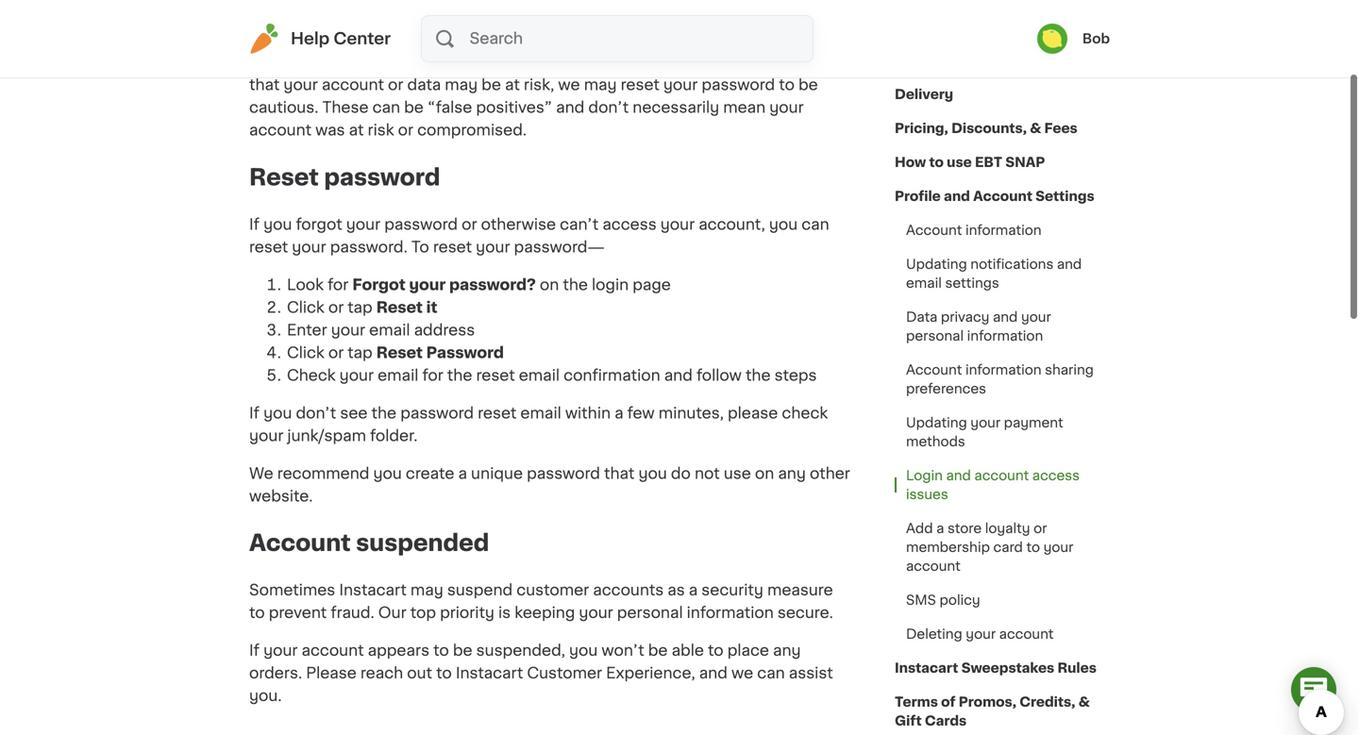 Task type: vqa. For each thing, say whether or not it's contained in the screenshot.
first "$ 8 14" from the left
no



Task type: describe. For each thing, give the bounding box(es) containing it.
we for be
[[732, 666, 754, 681]]

account down ebt
[[974, 190, 1033, 203]]

to inside sometimes instacart may suspend customer accounts as a security measure to prevent fraud. our top priority is keeping your personal information secure.
[[249, 606, 265, 621]]

use inside we recommend you create a unique password that you do not use on any other website.
[[724, 466, 752, 481]]

information inside data privacy and your personal information
[[968, 330, 1044, 343]]

recommend
[[277, 466, 370, 481]]

steps
[[775, 368, 817, 383]]

detect
[[509, 55, 559, 70]]

or down the great
[[388, 77, 404, 93]]

confirmation
[[564, 368, 661, 383]]

"false
[[428, 100, 472, 115]]

suspend
[[447, 583, 513, 598]]

or inside look for forgot your password? on the login page click or tap reset it enter your email address
[[328, 300, 344, 315]]

account information
[[907, 224, 1042, 237]]

help center
[[291, 31, 391, 47]]

loyalty
[[986, 522, 1031, 535]]

within
[[565, 406, 611, 421]]

if inside our team goes to great lengths to detect unusual activity. if we have concerns that your account or data may be at risk, we may reset your password to be cautious. these can be "false positives" and don't necessarily mean your account was at risk or compromised.
[[690, 55, 700, 70]]

few
[[628, 406, 655, 421]]

look
[[287, 277, 324, 293]]

prevent
[[269, 606, 327, 621]]

sometimes instacart may suspend customer accounts as a security measure to prevent fraud. our top priority is keeping your personal information secure.
[[249, 583, 834, 621]]

compromised.
[[417, 123, 527, 138]]

if for if your account appears to be suspended, you won't be able to place any orders. please reach out to instacart customer experience, and we can assist you.
[[249, 644, 260, 659]]

settings
[[1036, 190, 1095, 203]]

notifications
[[971, 258, 1054, 271]]

can inside if you forgot your password or otherwise can't access your account, you can reset your password. to reset your password—
[[802, 217, 830, 232]]

sometimes
[[249, 583, 335, 598]]

account for account suspended
[[249, 532, 351, 555]]

& inside terms of promos, credits, & gift cards
[[1079, 696, 1090, 709]]

login and account access issues link
[[895, 459, 1111, 512]]

can inside 'if your account appears to be suspended, you won't be able to place any orders. please reach out to instacart customer experience, and we can assist you.'
[[758, 666, 785, 681]]

to down concerns
[[779, 77, 795, 93]]

mean
[[724, 100, 766, 115]]

center
[[334, 31, 391, 47]]

personal inside sometimes instacart may suspend customer accounts as a security measure to prevent fraud. our top priority is keeping your personal information secure.
[[617, 606, 683, 621]]

snap
[[1006, 156, 1046, 169]]

reset right the to
[[433, 240, 472, 255]]

on inside look for forgot your password? on the login page click or tap reset it enter your email address
[[540, 277, 559, 293]]

Search search field
[[468, 16, 813, 61]]

delivery link
[[895, 77, 954, 111]]

forgot
[[353, 277, 406, 293]]

is
[[499, 606, 511, 621]]

2 vertical spatial reset
[[377, 345, 423, 361]]

priority
[[440, 606, 495, 621]]

measure
[[768, 583, 834, 598]]

2 click from the top
[[287, 345, 325, 361]]

you left do
[[639, 466, 667, 481]]

your up instacart sweepstakes rules
[[966, 628, 996, 641]]

your inside sometimes instacart may suspend customer accounts as a security measure to prevent fraud. our top priority is keeping your personal information secure.
[[579, 606, 614, 621]]

assist
[[789, 666, 834, 681]]

policy
[[940, 594, 981, 607]]

email up if you don't see the password reset email within a few minutes, please check your junk/spam folder.
[[519, 368, 560, 383]]

website.
[[249, 489, 313, 504]]

a inside if you don't see the password reset email within a few minutes, please check your junk/spam folder.
[[615, 406, 624, 421]]

if you forgot your password or otherwise can't access your account, you can reset your password. to reset your password—
[[249, 217, 830, 255]]

or inside add a store loyalty or membership card to your account
[[1034, 522, 1048, 535]]

and down how to use ebt snap link
[[944, 190, 971, 203]]

your down team
[[284, 77, 318, 93]]

2 tap from the top
[[348, 345, 373, 361]]

help
[[291, 31, 330, 47]]

your down the otherwise
[[476, 240, 510, 255]]

instacart sweepstakes rules link
[[895, 652, 1097, 686]]

any for on
[[778, 466, 806, 481]]

to right out in the bottom of the page
[[436, 666, 452, 681]]

a inside we recommend you create a unique password that you do not use on any other website.
[[458, 466, 467, 481]]

access inside if you forgot your password or otherwise can't access your account, you can reset your password. to reset your password—
[[603, 217, 657, 232]]

profile and account settings link
[[895, 179, 1095, 213]]

if for if you forgot your password or otherwise can't access your account, you can reset your password. to reset your password—
[[249, 217, 260, 232]]

sms policy
[[907, 594, 981, 607]]

be up "experience,"
[[649, 644, 668, 659]]

0 vertical spatial use
[[947, 156, 972, 169]]

password inside if you don't see the password reset email within a few minutes, please check your junk/spam folder.
[[401, 406, 474, 421]]

store
[[948, 522, 982, 535]]

data privacy and your personal information link
[[895, 300, 1111, 353]]

user avatar image
[[1038, 24, 1068, 54]]

pricing, discounts, & fees link
[[895, 111, 1078, 145]]

1 vertical spatial for
[[423, 368, 444, 383]]

you.
[[249, 689, 282, 704]]

other
[[810, 466, 851, 481]]

data
[[407, 77, 441, 93]]

folder.
[[370, 429, 418, 444]]

reset inside look for forgot your password? on the login page click or tap reset it enter your email address
[[377, 300, 423, 315]]

to down center
[[366, 55, 381, 70]]

cautious.
[[249, 100, 319, 115]]

check your email for the reset email confirmation and follow the steps
[[287, 368, 817, 383]]

to down top
[[434, 644, 449, 659]]

you left forgot
[[264, 217, 292, 232]]

follow
[[697, 368, 742, 383]]

to
[[412, 240, 429, 255]]

look for forgot your password? on the login page click or tap reset it enter your email address
[[287, 277, 671, 338]]

account for account information
[[907, 224, 963, 237]]

preferences
[[907, 382, 987, 396]]

the left steps
[[746, 368, 771, 383]]

or up check
[[328, 345, 344, 361]]

your up the it
[[409, 277, 446, 293]]

lengths
[[429, 55, 486, 70]]

suspended,
[[477, 644, 566, 659]]

accounts
[[593, 583, 664, 598]]

bob link
[[1038, 24, 1111, 54]]

1 horizontal spatial at
[[505, 77, 520, 93]]

deleting
[[907, 628, 963, 641]]

fraud.
[[331, 606, 375, 621]]

your down forgot
[[292, 240, 326, 255]]

suspended
[[356, 532, 489, 555]]

information inside sometimes instacart may suspend customer accounts as a security measure to prevent fraud. our top priority is keeping your personal information secure.
[[687, 606, 774, 621]]

if you don't see the password reset email within a few minutes, please check your junk/spam folder.
[[249, 406, 828, 444]]

that inside our team goes to great lengths to detect unusual activity. if we have concerns that your account or data may be at risk, we may reset your password to be cautious. these can be "false positives" and don't necessarily mean your account was at risk or compromised.
[[249, 77, 280, 93]]

account information sharing preferences
[[907, 364, 1094, 396]]

sms policy link
[[895, 584, 992, 618]]

security
[[702, 583, 764, 598]]

can't
[[560, 217, 599, 232]]

the down the password
[[447, 368, 473, 383]]

account inside login and account access issues
[[975, 469, 1030, 483]]

able
[[672, 644, 704, 659]]

be down priority
[[453, 644, 473, 659]]

account suspended
[[249, 532, 489, 555]]

secure.
[[778, 606, 834, 621]]

add
[[907, 522, 934, 535]]

place
[[728, 644, 770, 659]]

how to use ebt snap
[[895, 156, 1046, 169]]

account inside add a store loyalty or membership card to your account
[[907, 560, 961, 573]]

to right able
[[708, 644, 724, 659]]

was
[[316, 123, 345, 138]]

0 vertical spatial &
[[1030, 122, 1042, 135]]

reach
[[361, 666, 403, 681]]

sharing
[[1045, 364, 1094, 377]]

email inside if you don't see the password reset email within a few minutes, please check your junk/spam folder.
[[521, 406, 562, 421]]

you down folder.
[[373, 466, 402, 481]]

membership
[[907, 541, 991, 554]]

terms
[[895, 696, 939, 709]]

can inside our team goes to great lengths to detect unusual activity. if we have concerns that your account or data may be at risk, we may reset your password to be cautious. these can be "false positives" and don't necessarily mean your account was at risk or compromised.
[[373, 100, 400, 115]]

see
[[340, 406, 368, 421]]

reset down the password
[[476, 368, 515, 383]]

your up see
[[340, 368, 374, 383]]

to left detect
[[489, 55, 505, 70]]

you inside if you don't see the password reset email within a few minutes, please check your junk/spam folder.
[[264, 406, 292, 421]]

for inside look for forgot your password? on the login page click or tap reset it enter your email address
[[328, 277, 349, 293]]

terms of promos, credits, & gift cards
[[895, 696, 1090, 728]]

profile and account settings
[[895, 190, 1095, 203]]

your inside 'if your account appears to be suspended, you won't be able to place any orders. please reach out to instacart customer experience, and we can assist you.'
[[264, 644, 298, 659]]

won't
[[602, 644, 645, 659]]

we
[[249, 466, 274, 481]]

your left account,
[[661, 217, 695, 232]]

your inside data privacy and your personal information
[[1022, 311, 1052, 324]]

account up these
[[322, 77, 384, 93]]

cards
[[925, 715, 967, 728]]

gift
[[895, 715, 922, 728]]

instacart inside 'if your account appears to be suspended, you won't be able to place any orders. please reach out to instacart customer experience, and we can assist you.'
[[456, 666, 523, 681]]



Task type: locate. For each thing, give the bounding box(es) containing it.
password up folder.
[[401, 406, 474, 421]]

the left login
[[563, 277, 588, 293]]

to left the prevent
[[249, 606, 265, 621]]

any inside 'if your account appears to be suspended, you won't be able to place any orders. please reach out to instacart customer experience, and we can assist you.'
[[773, 644, 801, 659]]

our left top
[[378, 606, 407, 621]]

2 vertical spatial can
[[758, 666, 785, 681]]

instacart down the suspended,
[[456, 666, 523, 681]]

account up sweepstakes
[[1000, 628, 1054, 641]]

it
[[427, 300, 438, 315]]

reset inside if you don't see the password reset email within a few minutes, please check your junk/spam folder.
[[478, 406, 517, 421]]

don't up junk/spam
[[296, 406, 336, 421]]

1 horizontal spatial use
[[947, 156, 972, 169]]

as
[[668, 583, 685, 598]]

account information sharing preferences link
[[895, 353, 1111, 406]]

and right login
[[947, 469, 972, 483]]

be down concerns
[[799, 77, 818, 93]]

& down the rules
[[1079, 696, 1090, 709]]

any inside we recommend you create a unique password that you do not use on any other website.
[[778, 466, 806, 481]]

information up notifications
[[966, 224, 1042, 237]]

don't down unusual
[[589, 100, 629, 115]]

instacart
[[339, 583, 407, 598], [895, 662, 959, 675], [456, 666, 523, 681]]

account information link
[[895, 213, 1053, 247]]

your down account information sharing preferences
[[971, 416, 1001, 430]]

password.
[[330, 240, 408, 255]]

1 click from the top
[[287, 300, 325, 315]]

2 updating from the top
[[907, 416, 968, 430]]

if inside 'if your account appears to be suspended, you won't be able to place any orders. please reach out to instacart customer experience, and we can assist you.'
[[249, 644, 260, 659]]

1 horizontal spatial may
[[445, 77, 478, 93]]

reset up look
[[249, 240, 288, 255]]

for right look
[[328, 277, 349, 293]]

may down lengths
[[445, 77, 478, 93]]

your right card
[[1044, 541, 1074, 554]]

updating up methods
[[907, 416, 968, 430]]

we recommend you create a unique password that you do not use on any other website.
[[249, 466, 851, 504]]

1 horizontal spatial that
[[604, 466, 635, 481]]

page
[[633, 277, 671, 293]]

our down instacart image
[[249, 55, 277, 70]]

1 vertical spatial click
[[287, 345, 325, 361]]

necessarily
[[633, 100, 720, 115]]

0 horizontal spatial can
[[373, 100, 400, 115]]

1 vertical spatial can
[[802, 217, 830, 232]]

0 vertical spatial any
[[778, 466, 806, 481]]

don't inside our team goes to great lengths to detect unusual activity. if we have concerns that your account or data may be at risk, we may reset your password to be cautious. these can be "false positives" and don't necessarily mean your account was at risk or compromised.
[[589, 100, 629, 115]]

you up customer
[[569, 644, 598, 659]]

updating inside updating notifications and email settings
[[907, 258, 968, 271]]

instacart inside sometimes instacart may suspend customer accounts as a security measure to prevent fraud. our top priority is keeping your personal information secure.
[[339, 583, 407, 598]]

we left have
[[704, 55, 726, 70]]

forgot
[[296, 217, 343, 232]]

updating notifications and email settings
[[907, 258, 1082, 290]]

we right risk,
[[558, 77, 580, 93]]

a inside sometimes instacart may suspend customer accounts as a security measure to prevent fraud. our top priority is keeping your personal information secure.
[[689, 583, 698, 598]]

1 vertical spatial our
[[378, 606, 407, 621]]

to inside how to use ebt snap link
[[930, 156, 944, 169]]

may down unusual
[[584, 77, 617, 93]]

we for activity.
[[558, 77, 580, 93]]

appears
[[368, 644, 430, 659]]

0 horizontal spatial personal
[[617, 606, 683, 621]]

data
[[907, 311, 938, 324]]

0 vertical spatial for
[[328, 277, 349, 293]]

for down the password
[[423, 368, 444, 383]]

card
[[994, 541, 1024, 554]]

email inside updating notifications and email settings
[[907, 277, 942, 290]]

1 vertical spatial reset
[[377, 300, 423, 315]]

information up account information sharing preferences link
[[968, 330, 1044, 343]]

password down risk
[[324, 166, 441, 189]]

and inside login and account access issues
[[947, 469, 972, 483]]

updating notifications and email settings link
[[895, 247, 1111, 300]]

account down updating your payment methods link on the bottom right of the page
[[975, 469, 1030, 483]]

updating your payment methods
[[907, 416, 1064, 449]]

of
[[942, 696, 956, 709]]

at
[[505, 77, 520, 93], [349, 123, 364, 138]]

a left few
[[615, 406, 624, 421]]

2 horizontal spatial we
[[732, 666, 754, 681]]

&
[[1030, 122, 1042, 135], [1079, 696, 1090, 709]]

0 horizontal spatial we
[[558, 77, 580, 93]]

updating inside updating your payment methods
[[907, 416, 968, 430]]

personal down accounts
[[617, 606, 683, 621]]

unique
[[471, 466, 523, 481]]

0 vertical spatial at
[[505, 77, 520, 93]]

your inside updating your payment methods
[[971, 416, 1001, 430]]

on down password—
[[540, 277, 559, 293]]

your right 'enter'
[[331, 323, 366, 338]]

and inside 'if your account appears to be suspended, you won't be able to place any orders. please reach out to instacart customer experience, and we can assist you.'
[[699, 666, 728, 681]]

if inside if you forgot your password or otherwise can't access your account, you can reset your password. to reset your password—
[[249, 217, 260, 232]]

our inside sometimes instacart may suspend customer accounts as a security measure to prevent fraud. our top priority is keeping your personal information secure.
[[378, 606, 407, 621]]

reset inside our team goes to great lengths to detect unusual activity. if we have concerns that your account or data may be at risk, we may reset your password to be cautious. these can be "false positives" and don't necessarily mean your account was at risk or compromised.
[[621, 77, 660, 93]]

account down profile
[[907, 224, 963, 237]]

or inside if you forgot your password or otherwise can't access your account, you can reset your password. to reset your password—
[[462, 217, 477, 232]]

address
[[414, 323, 475, 338]]

you down check
[[264, 406, 292, 421]]

0 horizontal spatial at
[[349, 123, 364, 138]]

we inside 'if your account appears to be suspended, you won't be able to place any orders. please reach out to instacart customer experience, and we can assist you.'
[[732, 666, 754, 681]]

0 horizontal spatial access
[[603, 217, 657, 232]]

reset
[[249, 166, 319, 189], [377, 300, 423, 315], [377, 345, 423, 361]]

reset up unique
[[478, 406, 517, 421]]

a right "create"
[[458, 466, 467, 481]]

1 vertical spatial access
[[1033, 469, 1080, 483]]

password up the to
[[385, 217, 458, 232]]

email down click or tap reset password
[[378, 368, 419, 383]]

use right the not
[[724, 466, 752, 481]]

0 vertical spatial we
[[704, 55, 726, 70]]

if up orders.
[[249, 644, 260, 659]]

account inside account information sharing preferences
[[907, 364, 963, 377]]

at up positives"
[[505, 77, 520, 93]]

not
[[695, 466, 720, 481]]

at left risk
[[349, 123, 364, 138]]

account
[[974, 190, 1033, 203], [907, 224, 963, 237], [907, 364, 963, 377], [249, 532, 351, 555]]

that up "cautious." at the top
[[249, 77, 280, 93]]

if for if you don't see the password reset email within a few minutes, please check your junk/spam folder.
[[249, 406, 260, 421]]

be up positives"
[[482, 77, 501, 93]]

to inside add a store loyalty or membership card to your account
[[1027, 541, 1041, 554]]

reset down "activity."
[[621, 77, 660, 93]]

information inside account information sharing preferences
[[966, 364, 1042, 377]]

1 horizontal spatial our
[[378, 606, 407, 621]]

you right account,
[[769, 217, 798, 232]]

information down data privacy and your personal information link
[[966, 364, 1042, 377]]

delivery
[[895, 88, 954, 101]]

can
[[373, 100, 400, 115], [802, 217, 830, 232], [758, 666, 785, 681]]

2 horizontal spatial instacart
[[895, 662, 959, 675]]

& left fees at the right of page
[[1030, 122, 1042, 135]]

orders.
[[249, 666, 302, 681]]

access down payment
[[1033, 469, 1080, 483]]

your inside add a store loyalty or membership card to your account
[[1044, 541, 1074, 554]]

the inside if you don't see the password reset email within a few minutes, please check your junk/spam folder.
[[372, 406, 397, 421]]

1 horizontal spatial instacart
[[456, 666, 523, 681]]

add a store loyalty or membership card to your account link
[[895, 512, 1111, 584]]

the up folder.
[[372, 406, 397, 421]]

you
[[264, 217, 292, 232], [769, 217, 798, 232], [264, 406, 292, 421], [373, 466, 402, 481], [639, 466, 667, 481], [569, 644, 598, 659]]

or right the loyalty
[[1034, 522, 1048, 535]]

0 vertical spatial access
[[603, 217, 657, 232]]

0 vertical spatial updating
[[907, 258, 968, 271]]

customer
[[517, 583, 589, 598]]

can right account,
[[802, 217, 830, 232]]

1 vertical spatial use
[[724, 466, 752, 481]]

or right risk
[[398, 123, 414, 138]]

0 vertical spatial click
[[287, 300, 325, 315]]

reset down address
[[377, 345, 423, 361]]

instacart down deleting
[[895, 662, 959, 675]]

and right notifications
[[1058, 258, 1082, 271]]

updating your payment methods link
[[895, 406, 1111, 459]]

updating up settings
[[907, 258, 968, 271]]

out
[[407, 666, 433, 681]]

unusual
[[563, 55, 622, 70]]

your inside if you don't see the password reset email within a few minutes, please check your junk/spam folder.
[[249, 429, 284, 444]]

email up click or tap reset password
[[369, 323, 410, 338]]

your down updating notifications and email settings link on the right top of page
[[1022, 311, 1052, 324]]

top
[[410, 606, 436, 621]]

click down 'enter'
[[287, 345, 325, 361]]

you inside 'if your account appears to be suspended, you won't be able to place any orders. please reach out to instacart customer experience, and we can assist you.'
[[569, 644, 598, 659]]

0 vertical spatial don't
[[589, 100, 629, 115]]

2 vertical spatial we
[[732, 666, 754, 681]]

1 vertical spatial any
[[773, 644, 801, 659]]

1 vertical spatial on
[[755, 466, 775, 481]]

1 vertical spatial at
[[349, 123, 364, 138]]

instacart up fraud.
[[339, 583, 407, 598]]

information down security
[[687, 606, 774, 621]]

deleting your account
[[907, 628, 1054, 641]]

and up minutes,
[[665, 368, 693, 383]]

0 horizontal spatial on
[[540, 277, 559, 293]]

the inside look for forgot your password? on the login page click or tap reset it enter your email address
[[563, 277, 588, 293]]

account
[[322, 77, 384, 93], [249, 123, 312, 138], [975, 469, 1030, 483], [907, 560, 961, 573], [1000, 628, 1054, 641], [302, 644, 364, 659]]

1 horizontal spatial &
[[1079, 696, 1090, 709]]

do
[[671, 466, 691, 481]]

methods
[[907, 435, 966, 449]]

account for account information sharing preferences
[[907, 364, 963, 377]]

check
[[782, 406, 828, 421]]

reset password
[[249, 166, 441, 189]]

on right the not
[[755, 466, 775, 481]]

1 vertical spatial don't
[[296, 406, 336, 421]]

1 horizontal spatial on
[[755, 466, 775, 481]]

password inside our team goes to great lengths to detect unusual activity. if we have concerns that your account or data may be at risk, we may reset your password to be cautious. these can be "false positives" and don't necessarily mean your account was at risk or compromised.
[[702, 77, 775, 93]]

account inside 'if your account appears to be suspended, you won't be able to place any orders. please reach out to instacart customer experience, and we can assist you.'
[[302, 644, 364, 659]]

sweepstakes
[[962, 662, 1055, 675]]

0 vertical spatial on
[[540, 277, 559, 293]]

1 horizontal spatial we
[[704, 55, 726, 70]]

2 horizontal spatial may
[[584, 77, 617, 93]]

access inside login and account access issues
[[1033, 469, 1080, 483]]

add a store loyalty or membership card to your account
[[907, 522, 1074, 573]]

the
[[563, 277, 588, 293], [447, 368, 473, 383], [746, 368, 771, 383], [372, 406, 397, 421]]

1 horizontal spatial can
[[758, 666, 785, 681]]

2 horizontal spatial can
[[802, 217, 830, 232]]

0 vertical spatial tap
[[348, 300, 373, 315]]

can up risk
[[373, 100, 400, 115]]

we
[[704, 55, 726, 70], [558, 77, 580, 93], [732, 666, 754, 681]]

risk
[[368, 123, 394, 138]]

enter
[[287, 323, 327, 338]]

1 vertical spatial updating
[[907, 416, 968, 430]]

personal
[[907, 330, 964, 343], [617, 606, 683, 621]]

if inside if you don't see the password reset email within a few minutes, please check your junk/spam folder.
[[249, 406, 260, 421]]

0 horizontal spatial instacart
[[339, 583, 407, 598]]

if your account appears to be suspended, you won't be able to place any orders. please reach out to instacart customer experience, and we can assist you.
[[249, 644, 834, 704]]

updating for methods
[[907, 416, 968, 430]]

0 horizontal spatial our
[[249, 55, 277, 70]]

may inside sometimes instacart may suspend customer accounts as a security measure to prevent fraud. our top priority is keeping your personal information secure.
[[411, 583, 444, 598]]

check
[[287, 368, 336, 383]]

how to use ebt snap link
[[895, 145, 1046, 179]]

concerns
[[770, 55, 841, 70]]

0 horizontal spatial don't
[[296, 406, 336, 421]]

your up necessarily
[[664, 77, 698, 93]]

minutes,
[[659, 406, 724, 421]]

1 vertical spatial tap
[[348, 345, 373, 361]]

click or tap reset password
[[287, 345, 504, 361]]

on inside we recommend you create a unique password that you do not use on any other website.
[[755, 466, 775, 481]]

your right mean
[[770, 100, 804, 115]]

1 horizontal spatial for
[[423, 368, 444, 383]]

1 vertical spatial personal
[[617, 606, 683, 621]]

and
[[556, 100, 585, 115], [944, 190, 971, 203], [1058, 258, 1082, 271], [993, 311, 1018, 324], [665, 368, 693, 383], [947, 469, 972, 483], [699, 666, 728, 681]]

to right card
[[1027, 541, 1041, 554]]

profile
[[895, 190, 941, 203]]

and inside data privacy and your personal information
[[993, 311, 1018, 324]]

please
[[306, 666, 357, 681]]

0 horizontal spatial that
[[249, 77, 280, 93]]

may
[[445, 77, 478, 93], [584, 77, 617, 93], [411, 583, 444, 598]]

email up data
[[907, 277, 942, 290]]

account up preferences
[[907, 364, 963, 377]]

if up we
[[249, 406, 260, 421]]

1 horizontal spatial don't
[[589, 100, 629, 115]]

use left ebt
[[947, 156, 972, 169]]

account down "cautious." at the top
[[249, 123, 312, 138]]

1 tap from the top
[[348, 300, 373, 315]]

or left the otherwise
[[462, 217, 477, 232]]

we down place
[[732, 666, 754, 681]]

and inside our team goes to great lengths to detect unusual activity. if we have concerns that your account or data may be at risk, we may reset your password to be cautious. these can be "false positives" and don't necessarily mean your account was at risk or compromised.
[[556, 100, 585, 115]]

account,
[[699, 217, 766, 232]]

0 horizontal spatial use
[[724, 466, 752, 481]]

1 horizontal spatial personal
[[907, 330, 964, 343]]

rules
[[1058, 662, 1097, 675]]

be
[[482, 77, 501, 93], [799, 77, 818, 93], [404, 100, 424, 115], [453, 644, 473, 659], [649, 644, 668, 659]]

1 vertical spatial we
[[558, 77, 580, 93]]

password up mean
[[702, 77, 775, 93]]

updating
[[907, 258, 968, 271], [907, 416, 968, 430]]

reset up forgot
[[249, 166, 319, 189]]

click inside look for forgot your password? on the login page click or tap reset it enter your email address
[[287, 300, 325, 315]]

information
[[966, 224, 1042, 237], [968, 330, 1044, 343], [966, 364, 1042, 377], [687, 606, 774, 621]]

login
[[907, 469, 943, 483]]

0 vertical spatial personal
[[907, 330, 964, 343]]

1 vertical spatial that
[[604, 466, 635, 481]]

that inside we recommend you create a unique password that you do not use on any other website.
[[604, 466, 635, 481]]

be down 'data' at top
[[404, 100, 424, 115]]

reset down forgot
[[377, 300, 423, 315]]

deleting your account link
[[895, 618, 1066, 652]]

updating for email
[[907, 258, 968, 271]]

1 updating from the top
[[907, 258, 968, 271]]

instacart inside the instacart sweepstakes rules link
[[895, 662, 959, 675]]

tap down forgot
[[348, 300, 373, 315]]

0 vertical spatial our
[[249, 55, 277, 70]]

our inside our team goes to great lengths to detect unusual activity. if we have concerns that your account or data may be at risk, we may reset your password to be cautious. these can be "false positives" and don't necessarily mean your account was at risk or compromised.
[[249, 55, 277, 70]]

bob
[[1083, 32, 1111, 45]]

0 horizontal spatial for
[[328, 277, 349, 293]]

can down place
[[758, 666, 785, 681]]

password inside if you forgot your password or otherwise can't access your account, you can reset your password. to reset your password—
[[385, 217, 458, 232]]

terms of promos, credits, & gift cards link
[[895, 686, 1111, 736]]

if right "activity."
[[690, 55, 700, 70]]

access
[[603, 217, 657, 232], [1033, 469, 1080, 483]]

tap up see
[[348, 345, 373, 361]]

email inside look for forgot your password? on the login page click or tap reset it enter your email address
[[369, 323, 410, 338]]

0 vertical spatial reset
[[249, 166, 319, 189]]

your up 'password.'
[[346, 217, 381, 232]]

0 vertical spatial that
[[249, 77, 280, 93]]

otherwise
[[481, 217, 556, 232]]

1 vertical spatial &
[[1079, 696, 1090, 709]]

to right how
[[930, 156, 944, 169]]

instacart image
[[249, 24, 280, 54]]

0 horizontal spatial may
[[411, 583, 444, 598]]

or
[[388, 77, 404, 93], [398, 123, 414, 138], [462, 217, 477, 232], [328, 300, 344, 315], [328, 345, 344, 361], [1034, 522, 1048, 535]]

privacy
[[941, 311, 990, 324]]

any left the other
[[778, 466, 806, 481]]

tap inside look for forgot your password? on the login page click or tap reset it enter your email address
[[348, 300, 373, 315]]

0 horizontal spatial &
[[1030, 122, 1042, 135]]

on
[[540, 277, 559, 293], [755, 466, 775, 481]]

activity.
[[626, 55, 686, 70]]

customer
[[527, 666, 603, 681]]

any
[[778, 466, 806, 481], [773, 644, 801, 659]]

password?
[[450, 277, 536, 293]]

0 vertical spatial can
[[373, 100, 400, 115]]

reset
[[621, 77, 660, 93], [249, 240, 288, 255], [433, 240, 472, 255], [476, 368, 515, 383], [478, 406, 517, 421]]

don't inside if you don't see the password reset email within a few minutes, please check your junk/spam folder.
[[296, 406, 336, 421]]

data privacy and your personal information
[[907, 311, 1052, 343]]

access right 'can't'
[[603, 217, 657, 232]]

a inside add a store loyalty or membership card to your account
[[937, 522, 945, 535]]

and inside updating notifications and email settings
[[1058, 258, 1082, 271]]

password inside we recommend you create a unique password that you do not use on any other website.
[[527, 466, 601, 481]]

any for place
[[773, 644, 801, 659]]

email down check your email for the reset email confirmation and follow the steps
[[521, 406, 562, 421]]

your up we
[[249, 429, 284, 444]]

1 horizontal spatial access
[[1033, 469, 1080, 483]]

personal inside data privacy and your personal information
[[907, 330, 964, 343]]



